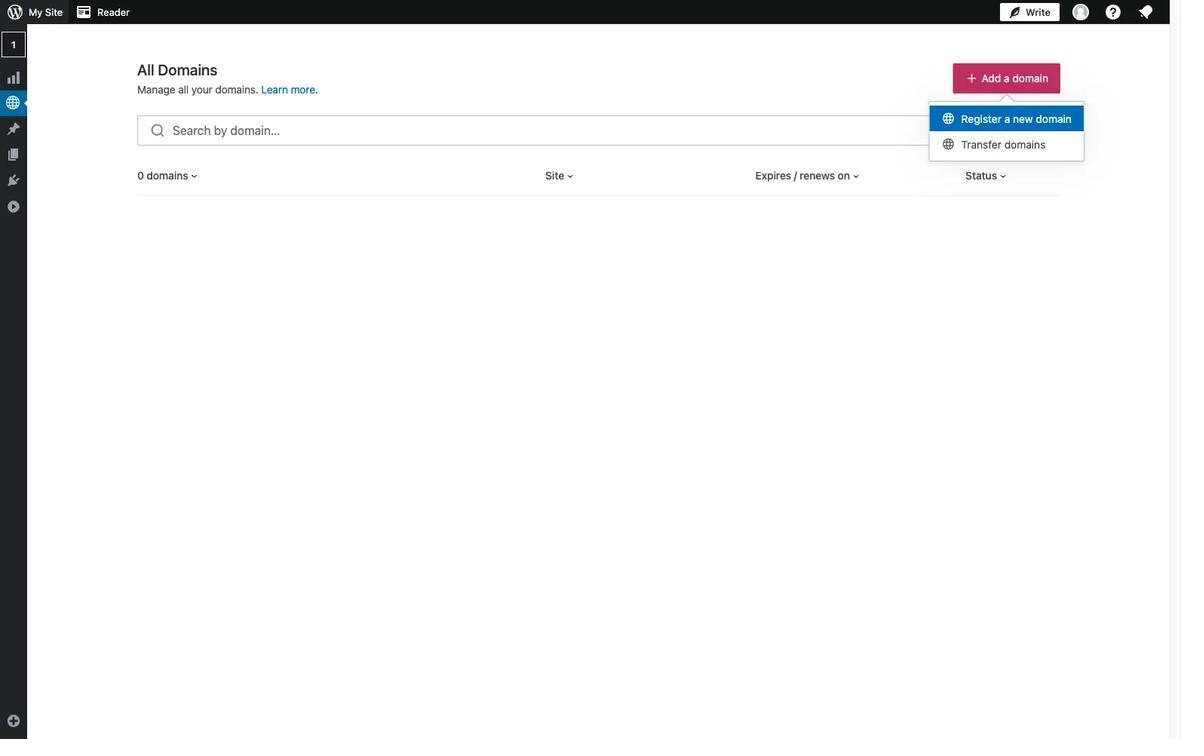 Task type: describe. For each thing, give the bounding box(es) containing it.
time image
[[1174, 58, 1181, 72]]

manage your notifications image
[[1137, 3, 1155, 21]]

domains for 0 domains
[[147, 169, 188, 182]]

a for add
[[1004, 72, 1010, 84]]

register
[[962, 113, 1002, 125]]

site inside button
[[545, 169, 564, 182]]

tooltip containing register a new domain
[[929, 94, 1085, 161]]

write
[[1026, 6, 1051, 18]]

Search search field
[[173, 116, 1060, 145]]

help image
[[1104, 3, 1122, 21]]

domains for transfer domains
[[1005, 138, 1046, 151]]

reader
[[97, 6, 130, 18]]

transfer domains
[[962, 138, 1046, 151]]

1
[[11, 39, 16, 50]]

1 link
[[0, 24, 27, 65]]

transfer domains link
[[930, 131, 1084, 157]]

learn more
[[261, 83, 315, 96]]

0 domains
[[137, 169, 188, 182]]

0
[[137, 169, 144, 182]]

site button
[[545, 168, 576, 183]]

my
[[29, 6, 42, 18]]

transfer
[[962, 138, 1002, 151]]

learn more link
[[261, 83, 315, 96]]

new
[[1013, 113, 1033, 125]]

reader link
[[69, 0, 136, 24]]

0 domains button
[[137, 168, 200, 183]]

register a new domain
[[962, 113, 1072, 125]]

all domains main content
[[0, 0, 1061, 196]]



Task type: vqa. For each thing, say whether or not it's contained in the screenshot.
3rd group from the bottom of the page
no



Task type: locate. For each thing, give the bounding box(es) containing it.
domains inside button
[[147, 169, 188, 182]]

my site
[[29, 6, 63, 18]]

expires / renews on button
[[756, 168, 862, 183]]

expires
[[756, 169, 791, 182]]

status
[[966, 169, 997, 182]]

domains inside tooltip
[[1005, 138, 1046, 151]]

0 vertical spatial domain
[[1013, 72, 1049, 84]]

a inside "link"
[[1005, 113, 1010, 125]]

a for register
[[1005, 113, 1010, 125]]

menu containing register a new domain
[[930, 102, 1084, 161]]

write link
[[1000, 0, 1060, 24]]

menu
[[930, 102, 1084, 161]]

.
[[315, 83, 318, 96]]

your
[[191, 83, 212, 96]]

domain right the add
[[1013, 72, 1049, 84]]

domains
[[1005, 138, 1046, 151], [147, 169, 188, 182]]

status button
[[966, 168, 1009, 183]]

a inside button
[[1004, 72, 1010, 84]]

domain
[[1013, 72, 1049, 84], [1036, 113, 1072, 125]]

1 horizontal spatial site
[[545, 169, 564, 182]]

renews
[[800, 169, 835, 182]]

0 vertical spatial a
[[1004, 72, 1010, 84]]

domains down new
[[1005, 138, 1046, 151]]

1 vertical spatial a
[[1005, 113, 1010, 125]]

domain inside button
[[1013, 72, 1049, 84]]

2 a from the top
[[1005, 113, 1010, 125]]

a
[[1004, 72, 1010, 84], [1005, 113, 1010, 125]]

domain right new
[[1036, 113, 1072, 125]]

domain inside "link"
[[1036, 113, 1072, 125]]

add a domain
[[982, 72, 1049, 84]]

manage
[[137, 83, 175, 96]]

1 vertical spatial domains
[[147, 169, 188, 182]]

domains.
[[215, 83, 259, 96]]

register a new domain link
[[930, 106, 1084, 131]]

1 button
[[0, 24, 27, 65]]

all domains
[[137, 60, 217, 78]]

0 vertical spatial site
[[45, 6, 63, 18]]

none search field inside all domains "main content"
[[137, 115, 1061, 146]]

all
[[178, 83, 189, 96]]

1 vertical spatial site
[[545, 169, 564, 182]]

tooltip
[[929, 94, 1085, 161]]

a left new
[[1005, 113, 1010, 125]]

all domains manage all your domains. learn more .
[[137, 60, 318, 96]]

menu inside tooltip
[[930, 102, 1084, 161]]

domains right 0
[[147, 169, 188, 182]]

my site link
[[0, 0, 69, 24]]

add a domain button
[[953, 63, 1061, 94]]

my profile image
[[1073, 4, 1089, 20]]

expires / renews on
[[756, 169, 850, 182]]

0 horizontal spatial site
[[45, 6, 63, 18]]

site
[[45, 6, 63, 18], [545, 169, 564, 182]]

add
[[982, 72, 1001, 84]]

1 a from the top
[[1004, 72, 1010, 84]]

a right the add
[[1004, 72, 1010, 84]]

1 vertical spatial domain
[[1036, 113, 1072, 125]]

on
[[838, 169, 850, 182]]

None search field
[[137, 115, 1061, 146]]

/
[[794, 169, 797, 182]]

0 horizontal spatial domains
[[147, 169, 188, 182]]

0 vertical spatial domains
[[1005, 138, 1046, 151]]

1 horizontal spatial domains
[[1005, 138, 1046, 151]]



